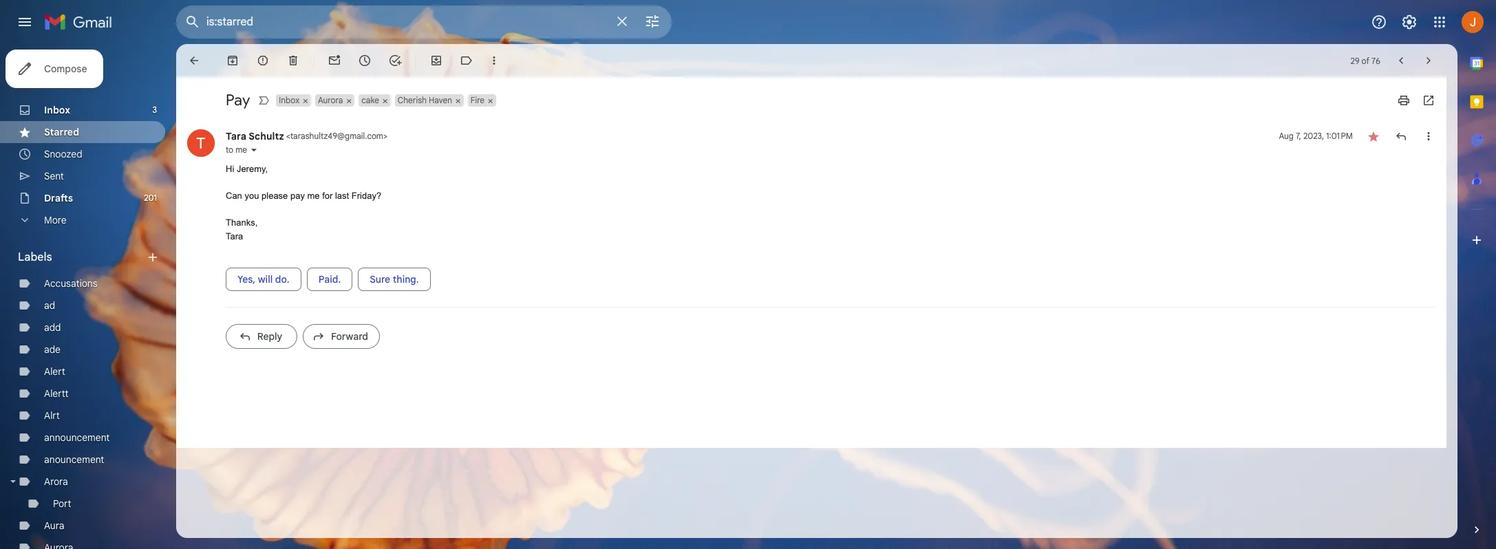 Task type: describe. For each thing, give the bounding box(es) containing it.
tara schultz < tarashultz49@gmail.com >
[[226, 130, 388, 142]]

move to inbox image
[[430, 54, 443, 67]]

you
[[245, 191, 259, 201]]

cake
[[362, 95, 379, 105]]

hi jeremy,
[[226, 164, 270, 174]]

schultz
[[249, 130, 284, 142]]

aug
[[1279, 131, 1294, 141]]

ade
[[44, 343, 60, 356]]

show details image
[[250, 146, 258, 154]]

cherish
[[398, 95, 427, 105]]

clear search image
[[609, 8, 636, 35]]

1 tara from the top
[[226, 130, 246, 142]]

ad
[[44, 299, 55, 312]]

paid. button
[[307, 268, 353, 291]]

labels image
[[460, 54, 474, 67]]

29 of 76
[[1351, 55, 1381, 66]]

alertt
[[44, 388, 69, 400]]

ad link
[[44, 299, 55, 312]]

reply link
[[226, 324, 297, 349]]

drafts link
[[44, 192, 73, 204]]

accusations link
[[44, 277, 97, 290]]

thing.
[[393, 273, 419, 286]]

can you please pay me for last friday?
[[226, 191, 384, 201]]

3
[[152, 105, 157, 115]]

of
[[1362, 55, 1370, 66]]

cake button
[[359, 94, 381, 107]]

thanks,
[[226, 218, 258, 228]]

alert
[[44, 366, 65, 378]]

arora link
[[44, 476, 68, 488]]

add
[[44, 321, 61, 334]]

labels navigation
[[0, 44, 176, 549]]

older image
[[1422, 54, 1436, 67]]

aurora
[[318, 95, 343, 105]]

inbox button
[[276, 94, 301, 107]]

cherish haven button
[[395, 94, 454, 107]]

forward link
[[303, 324, 380, 349]]

cherish haven
[[398, 95, 452, 105]]

aurora button
[[315, 94, 344, 107]]

can
[[226, 191, 242, 201]]

starred link
[[44, 126, 79, 138]]

port
[[53, 498, 71, 510]]

tara schultz cell
[[226, 130, 388, 142]]

pay
[[290, 191, 305, 201]]

back to starred image
[[187, 54, 201, 67]]

<
[[286, 131, 290, 141]]

advanced search options image
[[639, 8, 666, 35]]

to
[[226, 145, 233, 155]]

tarashultz49@gmail.com
[[290, 131, 383, 141]]

sent link
[[44, 170, 64, 182]]

sure
[[370, 273, 390, 286]]

haven
[[429, 95, 452, 105]]

29
[[1351, 55, 1360, 66]]

gmail image
[[44, 8, 119, 36]]

sure thing.
[[370, 273, 419, 286]]

to me
[[226, 145, 247, 155]]

red-star checkbox
[[1367, 129, 1381, 143]]

Search mail text field
[[207, 15, 606, 29]]

archive image
[[226, 54, 240, 67]]

arora
[[44, 476, 68, 488]]

anouncement
[[44, 454, 104, 466]]

announcement
[[44, 432, 110, 444]]

pay
[[226, 91, 250, 109]]

yes,
[[237, 273, 256, 286]]



Task type: vqa. For each thing, say whether or not it's contained in the screenshot.
Tara Schultz cell
yes



Task type: locate. For each thing, give the bounding box(es) containing it.
will
[[258, 273, 273, 286]]

hi
[[226, 164, 234, 174]]

0 vertical spatial tara
[[226, 130, 246, 142]]

add to tasks image
[[388, 54, 402, 67]]

sure thing. button
[[358, 268, 431, 291]]

snoozed
[[44, 148, 82, 160]]

labels heading
[[18, 251, 146, 264]]

aug 7, 2023, 1:01 pm
[[1279, 131, 1353, 141]]

please
[[262, 191, 288, 201]]

1 vertical spatial tara
[[226, 231, 243, 241]]

1:01 pm
[[1327, 131, 1353, 141]]

reply
[[257, 330, 282, 343]]

jeremy,
[[237, 164, 268, 174]]

inbox up the <
[[279, 95, 300, 105]]

newer image
[[1395, 54, 1408, 67]]

more
[[44, 214, 66, 226]]

forward
[[331, 330, 368, 343]]

inbox for inbox link
[[44, 104, 70, 116]]

port link
[[53, 498, 71, 510]]

tara inside 'thanks, tara'
[[226, 231, 243, 241]]

support image
[[1371, 14, 1388, 30]]

1 horizontal spatial me
[[307, 191, 320, 201]]

1 vertical spatial me
[[307, 191, 320, 201]]

aura link
[[44, 520, 64, 532]]

me
[[236, 145, 247, 155], [307, 191, 320, 201]]

yes, will do.
[[237, 273, 290, 286]]

add link
[[44, 321, 61, 334]]

do.
[[275, 273, 290, 286]]

drafts
[[44, 192, 73, 204]]

compose
[[44, 63, 87, 75]]

inbox up the starred link
[[44, 104, 70, 116]]

inbox link
[[44, 104, 70, 116]]

inbox inside inbox button
[[279, 95, 300, 105]]

more image
[[487, 54, 501, 67]]

snoozed link
[[44, 148, 82, 160]]

2023,
[[1304, 131, 1324, 141]]

main menu image
[[17, 14, 33, 30]]

paid.
[[319, 273, 341, 286]]

1 horizontal spatial inbox
[[279, 95, 300, 105]]

red star image
[[1367, 129, 1381, 143]]

for
[[322, 191, 333, 201]]

me right to
[[236, 145, 247, 155]]

anouncement link
[[44, 454, 104, 466]]

tab list
[[1458, 44, 1496, 500]]

alert link
[[44, 366, 65, 378]]

sent
[[44, 170, 64, 182]]

7,
[[1296, 131, 1302, 141]]

tara up to me
[[226, 130, 246, 142]]

friday?
[[352, 191, 381, 201]]

201
[[144, 193, 157, 203]]

>
[[383, 131, 388, 141]]

alrt
[[44, 410, 60, 422]]

None search field
[[176, 6, 672, 39]]

fire
[[471, 95, 485, 105]]

alrt link
[[44, 410, 60, 422]]

labels
[[18, 251, 52, 264]]

0 horizontal spatial me
[[236, 145, 247, 155]]

aura
[[44, 520, 64, 532]]

compose button
[[6, 50, 104, 88]]

report spam image
[[256, 54, 270, 67]]

snooze image
[[358, 54, 372, 67]]

inbox for inbox button
[[279, 95, 300, 105]]

tara down thanks,
[[226, 231, 243, 241]]

thanks, tara
[[226, 218, 258, 241]]

76
[[1372, 55, 1381, 66]]

settings image
[[1401, 14, 1418, 30]]

inbox inside labels navigation
[[44, 104, 70, 116]]

alertt link
[[44, 388, 69, 400]]

starred
[[44, 126, 79, 138]]

0 horizontal spatial inbox
[[44, 104, 70, 116]]

ade link
[[44, 343, 60, 356]]

announcement link
[[44, 432, 110, 444]]

tara
[[226, 130, 246, 142], [226, 231, 243, 241]]

more button
[[0, 209, 165, 231]]

me left the for
[[307, 191, 320, 201]]

search mail image
[[180, 10, 205, 34]]

aug 7, 2023, 1:01 pm cell
[[1279, 129, 1353, 143]]

fire button
[[468, 94, 486, 107]]

inbox
[[279, 95, 300, 105], [44, 104, 70, 116]]

yes, will do. button
[[226, 268, 301, 291]]

2 tara from the top
[[226, 231, 243, 241]]

accusations
[[44, 277, 97, 290]]

last
[[335, 191, 349, 201]]

0 vertical spatial me
[[236, 145, 247, 155]]

delete image
[[286, 54, 300, 67]]



